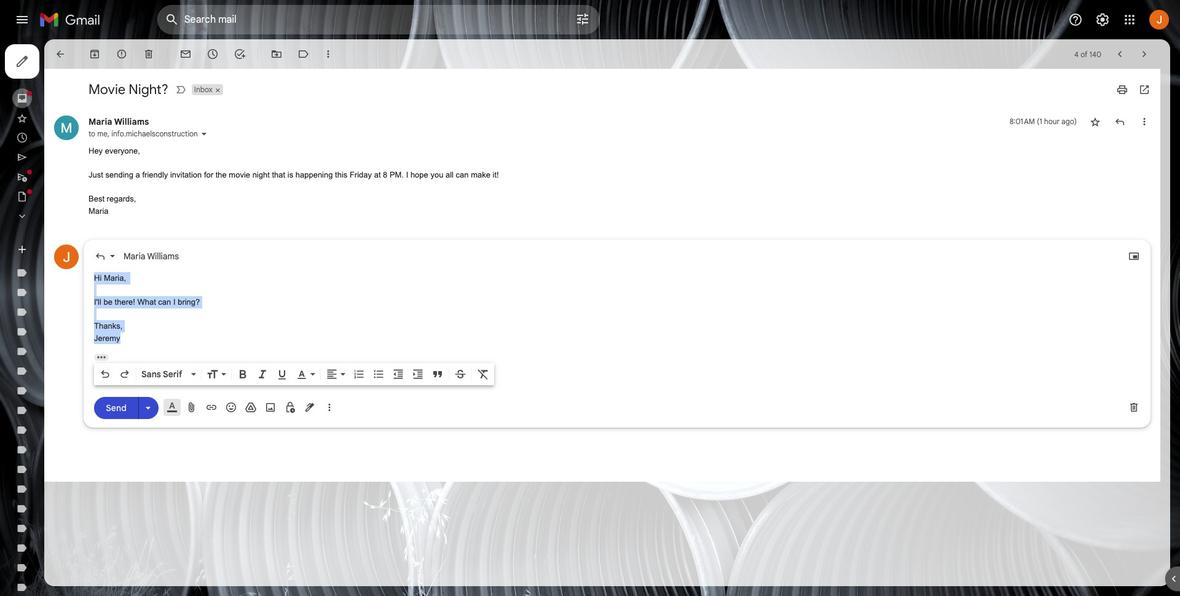 Task type: describe. For each thing, give the bounding box(es) containing it.
be
[[104, 298, 112, 307]]

the
[[216, 170, 227, 180]]

hour
[[1044, 117, 1060, 126]]

sending
[[105, 170, 133, 180]]

friday
[[350, 170, 372, 180]]

this
[[335, 170, 348, 180]]

newer image
[[1114, 48, 1126, 60]]

search mail image
[[161, 9, 183, 31]]

serif
[[163, 369, 182, 380]]

show trimmed content image
[[94, 354, 109, 361]]

indent less ‪(⌘[)‬ image
[[392, 368, 405, 381]]

,
[[108, 129, 109, 138]]

not starred image
[[1089, 116, 1102, 128]]

Not starred checkbox
[[1089, 116, 1102, 128]]

8
[[383, 170, 388, 180]]

me
[[97, 129, 108, 138]]

more image
[[322, 48, 334, 60]]

of
[[1081, 49, 1088, 59]]

sans
[[141, 369, 161, 380]]

make
[[471, 170, 491, 180]]

snooze image
[[207, 48, 219, 60]]

discard draft ‪(⌘⇧d)‬ image
[[1128, 401, 1140, 414]]

there!
[[115, 298, 135, 307]]

advanced search options image
[[571, 7, 595, 31]]

italic ‪(⌘i)‬ image
[[256, 368, 269, 381]]

is
[[288, 170, 293, 180]]

i inside message body text field
[[173, 298, 176, 307]]

send button
[[94, 397, 138, 419]]

for
[[204, 170, 213, 180]]

best regards, maria
[[89, 194, 136, 215]]

it!
[[493, 170, 499, 180]]

1 vertical spatial williams
[[147, 251, 179, 262]]

just sending a friendly invitation for the movie night that is happening this friday at 8 pm. i hope you all can make it!
[[89, 170, 499, 180]]

sans serif option
[[139, 368, 189, 381]]

4 of 140
[[1075, 49, 1102, 59]]

inbox
[[194, 85, 213, 94]]

more send options image
[[142, 402, 154, 414]]

main menu image
[[15, 12, 30, 27]]

happening
[[296, 170, 333, 180]]

bulleted list ‪(⌘⇧8)‬ image
[[373, 368, 385, 381]]

movie night?
[[89, 81, 168, 98]]

mark as unread image
[[180, 48, 192, 60]]

underline ‪(⌘u)‬ image
[[276, 369, 288, 381]]

i'll
[[94, 298, 101, 307]]

that
[[272, 170, 285, 180]]

maria inside best regards, maria
[[89, 206, 109, 215]]

insert signature image
[[304, 401, 316, 414]]

undo ‪(⌘z)‬ image
[[99, 368, 111, 381]]

strikethrough ‪(⌘⇧x)‬ image
[[454, 368, 467, 381]]

movie
[[89, 81, 126, 98]]

bring?
[[178, 298, 200, 307]]

what
[[137, 298, 156, 307]]

1 vertical spatial maria williams
[[124, 251, 179, 262]]

night?
[[129, 81, 168, 98]]

attach files image
[[186, 401, 198, 414]]

settings image
[[1096, 12, 1110, 27]]

ago)
[[1062, 117, 1077, 126]]

invitation
[[170, 170, 202, 180]]

numbered list ‪(⌘⇧7)‬ image
[[353, 368, 365, 381]]

pm.
[[390, 170, 404, 180]]

send
[[106, 402, 127, 413]]

night
[[252, 170, 270, 180]]

bold ‪(⌘b)‬ image
[[237, 368, 249, 381]]

toggle confidential mode image
[[284, 401, 296, 414]]

0 vertical spatial maria williams
[[89, 116, 149, 127]]



Task type: locate. For each thing, give the bounding box(es) containing it.
all
[[446, 170, 454, 180]]

maria down 'best'
[[89, 206, 109, 215]]

sans serif
[[141, 369, 182, 380]]

1 vertical spatial maria
[[89, 206, 109, 215]]

delete image
[[143, 48, 155, 60]]

maria williams
[[89, 116, 149, 127], [124, 251, 179, 262]]

(1
[[1037, 117, 1043, 126]]

maria williams up maria,
[[124, 251, 179, 262]]

inbox button
[[192, 84, 214, 95]]

redo ‪(⌘y)‬ image
[[119, 368, 131, 381]]

indent more ‪(⌘])‬ image
[[412, 368, 424, 381]]

hi
[[94, 274, 102, 283]]

more options image
[[326, 401, 333, 414]]

insert link ‪(⌘k)‬ image
[[205, 401, 218, 414]]

support image
[[1069, 12, 1083, 27]]

8:01 am
[[1010, 117, 1035, 126]]

maria up me
[[89, 116, 112, 127]]

movie
[[229, 170, 250, 180]]

remove formatting ‪(⌘\)‬ image
[[477, 368, 489, 381]]

can right what
[[158, 298, 171, 307]]

0 vertical spatial maria
[[89, 116, 112, 127]]

thanks, jeremy
[[94, 322, 123, 343]]

older image
[[1139, 48, 1151, 60]]

1 vertical spatial i
[[173, 298, 176, 307]]

move to image
[[271, 48, 283, 60]]

Search mail text field
[[184, 14, 541, 26]]

0 vertical spatial can
[[456, 170, 469, 180]]

hey everyone,
[[89, 146, 140, 156]]

add to tasks image
[[234, 48, 246, 60]]

williams up i'll be there! what can i bring?
[[147, 251, 179, 262]]

type of response image
[[94, 250, 106, 263]]

friendly
[[142, 170, 168, 180]]

show details image
[[200, 130, 208, 138]]

insert files using drive image
[[245, 401, 257, 414]]

insert photo image
[[264, 401, 277, 414]]

1 horizontal spatial i
[[406, 170, 408, 180]]

everyone,
[[105, 146, 140, 156]]

thanks,
[[94, 322, 123, 331]]

8:01 am (1 hour ago)
[[1010, 117, 1077, 126]]

you
[[431, 170, 444, 180]]

0 vertical spatial i
[[406, 170, 408, 180]]

best
[[89, 194, 105, 204]]

hope
[[411, 170, 428, 180]]

labels image
[[298, 48, 310, 60]]

140
[[1090, 49, 1102, 59]]

a
[[136, 170, 140, 180]]

Message Body text field
[[94, 272, 1140, 344]]

maria,
[[104, 274, 126, 283]]

4
[[1075, 49, 1079, 59]]

None search field
[[157, 5, 600, 34]]

i'll be there! what can i bring?
[[94, 298, 200, 307]]

maria
[[89, 116, 112, 127], [89, 206, 109, 215], [124, 251, 145, 262]]

maria williams up ,
[[89, 116, 149, 127]]

can inside message body text field
[[158, 298, 171, 307]]

back to inbox image
[[54, 48, 66, 60]]

regards,
[[107, 194, 136, 204]]

hey
[[89, 146, 103, 156]]

0 vertical spatial williams
[[114, 116, 149, 127]]

formatting options toolbar
[[94, 363, 494, 385]]

at
[[374, 170, 381, 180]]

to me , info.michaelsconstruction
[[89, 129, 198, 138]]

williams up to me , info.michaelsconstruction
[[114, 116, 149, 127]]

info.michaelsconstruction
[[111, 129, 198, 138]]

maria up maria,
[[124, 251, 145, 262]]

report spam image
[[116, 48, 128, 60]]

can
[[456, 170, 469, 180], [158, 298, 171, 307]]

0 horizontal spatial can
[[158, 298, 171, 307]]

i left bring?
[[173, 298, 176, 307]]

8:01 am (1 hour ago) cell
[[1010, 116, 1077, 128]]

quote ‪(⌘⇧9)‬ image
[[432, 368, 444, 381]]

insert emoji ‪(⌘⇧2)‬ image
[[225, 401, 237, 414]]

1 horizontal spatial can
[[456, 170, 469, 180]]

hi maria,
[[94, 274, 128, 283]]

archive image
[[89, 48, 101, 60]]

to
[[89, 129, 95, 138]]

gmail image
[[39, 7, 106, 32]]

jeremy
[[94, 334, 120, 343]]

just
[[89, 170, 103, 180]]

2 vertical spatial maria
[[124, 251, 145, 262]]

navigation
[[0, 39, 148, 596]]

0 horizontal spatial i
[[173, 298, 176, 307]]

i right the pm.
[[406, 170, 408, 180]]

i
[[406, 170, 408, 180], [173, 298, 176, 307]]

williams
[[114, 116, 149, 127], [147, 251, 179, 262]]

1 vertical spatial can
[[158, 298, 171, 307]]

can right 'all'
[[456, 170, 469, 180]]



Task type: vqa. For each thing, say whether or not it's contained in the screenshot.
in related to Hide "Send & Archive" button in reply
no



